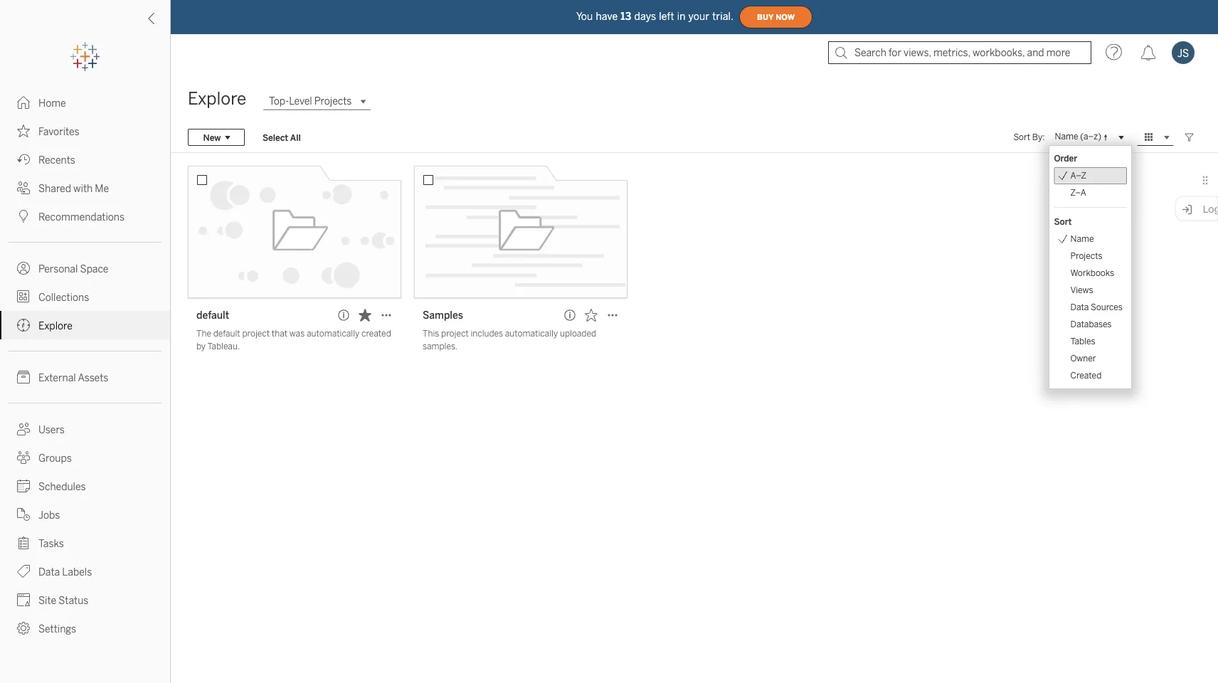 Task type: locate. For each thing, give the bounding box(es) containing it.
have
[[596, 10, 618, 22]]

sort
[[1014, 132, 1030, 142], [1054, 217, 1072, 227]]

0 horizontal spatial explore
[[38, 320, 72, 332]]

default up the
[[196, 309, 229, 321]]

level
[[289, 95, 312, 107]]

this
[[423, 328, 439, 339]]

1 vertical spatial default
[[213, 328, 240, 339]]

site
[[38, 594, 56, 606]]

order group
[[1054, 150, 1127, 201]]

1 horizontal spatial projects
[[1071, 251, 1103, 261]]

0 vertical spatial explore
[[188, 89, 246, 109]]

workbooks
[[1071, 268, 1114, 278]]

2 automatically from the left
[[505, 328, 558, 339]]

settings link
[[0, 614, 170, 643]]

views data sources
[[1071, 285, 1123, 312]]

in
[[677, 10, 686, 22]]

name (a–z) button
[[1049, 129, 1128, 146]]

jobs
[[38, 509, 60, 521]]

a–z checkbox item
[[1054, 167, 1127, 184]]

1 horizontal spatial sort
[[1054, 217, 1072, 227]]

sort for sort
[[1054, 217, 1072, 227]]

0 horizontal spatial automatically
[[307, 328, 360, 339]]

name up workbooks
[[1071, 234, 1094, 244]]

0 vertical spatial name
[[1055, 131, 1078, 142]]

home link
[[0, 88, 170, 117]]

(a–z)
[[1080, 131, 1101, 142]]

recommendations link
[[0, 202, 170, 231]]

me
[[95, 183, 109, 194]]

projects
[[314, 95, 352, 107], [1071, 251, 1103, 261]]

samples
[[423, 309, 463, 321]]

sort by:
[[1014, 132, 1045, 142]]

projects right level
[[314, 95, 352, 107]]

you have 13 days left in your trial.
[[576, 10, 734, 22]]

site status link
[[0, 586, 170, 614]]

0 horizontal spatial sort
[[1014, 132, 1030, 142]]

data labels link
[[0, 557, 170, 586]]

name (a–z)
[[1055, 131, 1101, 142]]

navigation panel element
[[0, 43, 170, 643]]

schedules link
[[0, 472, 170, 500]]

0 horizontal spatial data
[[38, 566, 60, 578]]

shared with me
[[38, 183, 109, 194]]

buy now
[[757, 13, 795, 22]]

created
[[362, 328, 391, 339]]

sort inside group
[[1054, 217, 1072, 227]]

sort left by:
[[1014, 132, 1030, 142]]

explore up new popup button at the left of the page
[[188, 89, 246, 109]]

favorites
[[38, 126, 79, 137]]

data left labels
[[38, 566, 60, 578]]

includes
[[471, 328, 503, 339]]

project left that
[[242, 328, 270, 339]]

0 vertical spatial data
[[1071, 302, 1089, 312]]

data
[[1071, 302, 1089, 312], [38, 566, 60, 578]]

tables
[[1071, 336, 1095, 347]]

1 vertical spatial data
[[38, 566, 60, 578]]

groups link
[[0, 443, 170, 472]]

assets
[[78, 372, 108, 384]]

sort down z–a
[[1054, 217, 1072, 227]]

0 vertical spatial projects
[[314, 95, 352, 107]]

1 horizontal spatial project
[[441, 328, 469, 339]]

samples.
[[423, 341, 458, 351]]

1 vertical spatial explore
[[38, 320, 72, 332]]

that
[[272, 328, 288, 339]]

data down views
[[1071, 302, 1089, 312]]

personal
[[38, 263, 78, 275]]

z–a
[[1071, 187, 1086, 198]]

1 horizontal spatial explore
[[188, 89, 246, 109]]

name up the 'order'
[[1055, 131, 1078, 142]]

project up samples.
[[441, 328, 469, 339]]

1 vertical spatial name
[[1071, 234, 1094, 244]]

favorites link
[[0, 117, 170, 145]]

1 vertical spatial projects
[[1071, 251, 1103, 261]]

default inside the default project that was automatically created by tableau.
[[213, 328, 240, 339]]

1 horizontal spatial data
[[1071, 302, 1089, 312]]

menu
[[1050, 146, 1131, 388]]

recents link
[[0, 145, 170, 174]]

uploaded
[[560, 328, 596, 339]]

automatically right 'was'
[[307, 328, 360, 339]]

automatically inside the default project that was automatically created by tableau.
[[307, 328, 360, 339]]

order
[[1054, 153, 1077, 164]]

top-
[[269, 95, 289, 107]]

trial.
[[712, 10, 734, 22]]

automatically
[[307, 328, 360, 339], [505, 328, 558, 339]]

projects up workbooks
[[1071, 251, 1103, 261]]

1 automatically from the left
[[307, 328, 360, 339]]

groups
[[38, 452, 72, 464]]

explore
[[188, 89, 246, 109], [38, 320, 72, 332]]

Search for views, metrics, workbooks, and more text field
[[828, 41, 1091, 64]]

0 vertical spatial default
[[196, 309, 229, 321]]

explore down "collections"
[[38, 320, 72, 332]]

1 project from the left
[[242, 328, 270, 339]]

main navigation. press the up and down arrow keys to access links. element
[[0, 88, 170, 643]]

default up tableau.
[[213, 328, 240, 339]]

1 vertical spatial sort
[[1054, 217, 1072, 227]]

0 horizontal spatial project
[[242, 328, 270, 339]]

1 horizontal spatial automatically
[[505, 328, 558, 339]]

0 vertical spatial sort
[[1014, 132, 1030, 142]]

13
[[621, 10, 631, 22]]

menu containing order
[[1050, 146, 1131, 388]]

name inside sort group
[[1071, 234, 1094, 244]]

2 project from the left
[[441, 328, 469, 339]]

tasks link
[[0, 529, 170, 557]]

0 horizontal spatial projects
[[314, 95, 352, 107]]

project
[[242, 328, 270, 339], [441, 328, 469, 339]]

automatically right includes
[[505, 328, 558, 339]]

default
[[196, 309, 229, 321], [213, 328, 240, 339]]

name inside dropdown button
[[1055, 131, 1078, 142]]



Task type: describe. For each thing, give the bounding box(es) containing it.
shared
[[38, 183, 71, 194]]

personal space
[[38, 263, 108, 275]]

site status
[[38, 594, 89, 606]]

by:
[[1032, 132, 1045, 142]]

grid view image
[[1143, 131, 1156, 144]]

sort for sort by:
[[1014, 132, 1030, 142]]

users link
[[0, 415, 170, 443]]

labels
[[62, 566, 92, 578]]

explore inside the explore link
[[38, 320, 72, 332]]

top-level projects
[[269, 95, 352, 107]]

select
[[263, 132, 288, 142]]

name for name (a–z)
[[1055, 131, 1078, 142]]

default image
[[188, 166, 401, 298]]

a–z
[[1071, 170, 1086, 181]]

select all
[[263, 132, 301, 142]]

with
[[73, 183, 93, 194]]

your
[[688, 10, 709, 22]]

the
[[196, 328, 211, 339]]

automatically inside this project includes automatically uploaded samples.
[[505, 328, 558, 339]]

recommendations
[[38, 211, 125, 223]]

this project includes automatically uploaded samples.
[[423, 328, 596, 351]]

collections link
[[0, 282, 170, 311]]

views
[[1071, 285, 1093, 295]]

sort group
[[1054, 213, 1127, 384]]

space
[[80, 263, 108, 275]]

buy now button
[[739, 6, 813, 28]]

sources
[[1091, 302, 1123, 312]]

external
[[38, 372, 76, 384]]

collections
[[38, 291, 89, 303]]

buy
[[757, 13, 774, 22]]

external assets link
[[0, 363, 170, 391]]

data inside the main navigation. press the up and down arrow keys to access links. "element"
[[38, 566, 60, 578]]

databases
[[1071, 319, 1112, 329]]

project inside the default project that was automatically created by tableau.
[[242, 328, 270, 339]]

settings
[[38, 623, 76, 635]]

you
[[576, 10, 593, 22]]

users
[[38, 424, 65, 435]]

was
[[289, 328, 305, 339]]

schedules
[[38, 481, 86, 492]]

the default project that was automatically created by tableau.
[[196, 328, 391, 351]]

projects inside dropdown button
[[314, 95, 352, 107]]

all
[[290, 132, 301, 142]]

recents
[[38, 154, 75, 166]]

project inside this project includes automatically uploaded samples.
[[441, 328, 469, 339]]

created
[[1071, 370, 1102, 381]]

now
[[776, 13, 795, 22]]

external assets
[[38, 372, 108, 384]]

home
[[38, 97, 66, 109]]

top-level projects button
[[263, 93, 370, 110]]

by
[[196, 341, 206, 351]]

tableau.
[[207, 341, 240, 351]]

left
[[659, 10, 674, 22]]

explore link
[[0, 311, 170, 339]]

status
[[59, 594, 89, 606]]

data labels
[[38, 566, 92, 578]]

days
[[634, 10, 656, 22]]

jobs link
[[0, 500, 170, 529]]

shared with me link
[[0, 174, 170, 202]]

tasks
[[38, 538, 64, 549]]

data inside views data sources
[[1071, 302, 1089, 312]]

samples image
[[414, 166, 628, 298]]

owner
[[1071, 353, 1096, 364]]

select all button
[[253, 129, 310, 146]]

projects inside sort group
[[1071, 251, 1103, 261]]

personal space link
[[0, 254, 170, 282]]

new button
[[188, 129, 245, 146]]

new
[[203, 132, 221, 142]]

name for name
[[1071, 234, 1094, 244]]



Task type: vqa. For each thing, say whether or not it's contained in the screenshot.
You have 1 day left in your trial.
no



